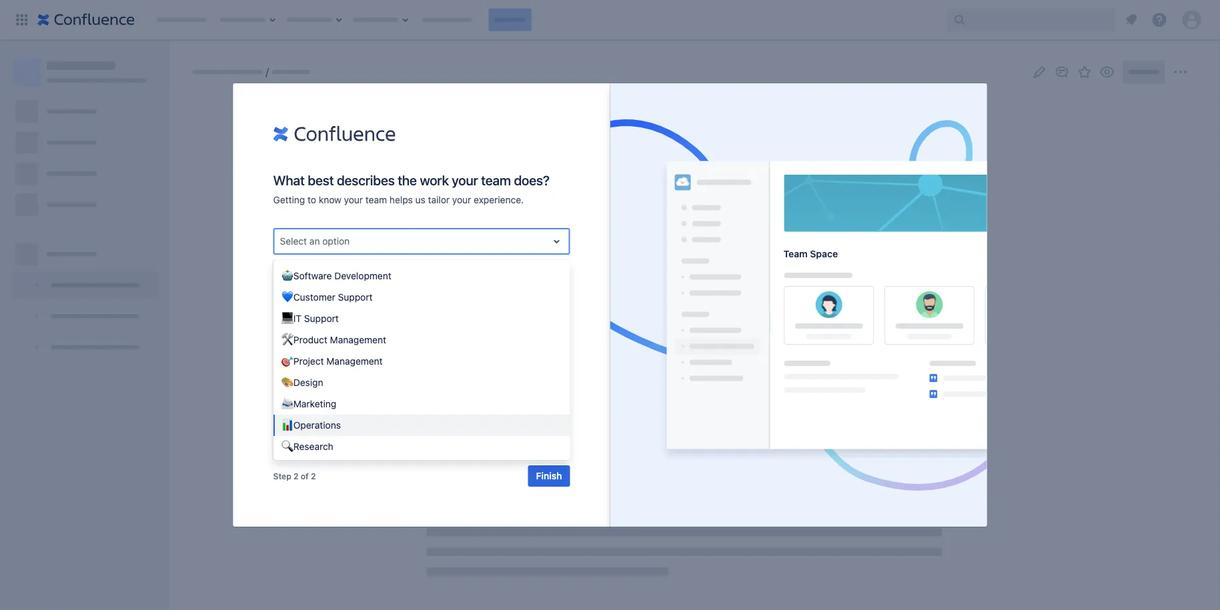 Task type: locate. For each thing, give the bounding box(es) containing it.
🎨 design
[[281, 377, 323, 388]]

management
[[330, 335, 386, 346], [326, 356, 383, 367]]

us
[[416, 195, 426, 206]]

support for 💻 it support
[[304, 313, 339, 324]]

open image
[[549, 234, 565, 250]]

management down 🛠️ product management
[[326, 356, 383, 367]]

your
[[452, 172, 478, 188], [344, 195, 363, 206], [452, 195, 472, 206]]

know
[[319, 195, 342, 206]]

None text field
[[280, 235, 283, 248]]

team
[[481, 172, 511, 188], [366, 195, 387, 206]]

research
[[293, 442, 333, 453]]

project
[[293, 356, 324, 367]]

🤖 software development
[[281, 271, 391, 282]]

getting
[[273, 195, 305, 206]]

marketing
[[293, 399, 336, 410]]

banner image
[[784, 175, 1076, 232]]

management for 🎯 project management
[[326, 356, 383, 367]]

team
[[784, 249, 808, 260]]

option
[[323, 236, 350, 247]]

helps
[[390, 195, 413, 206]]

🔍 research
[[281, 442, 333, 453]]

what
[[273, 172, 305, 188]]

software
[[293, 271, 332, 282]]

it
[[293, 313, 301, 324]]

select an option
[[280, 236, 350, 247]]

🎨
[[281, 377, 291, 388]]

team up experience. on the top left of page
[[481, 172, 511, 188]]

does?
[[514, 172, 550, 188]]

team space
[[784, 249, 838, 260]]

support
[[338, 292, 372, 303], [304, 313, 339, 324]]

1 horizontal spatial team
[[481, 172, 511, 188]]

management for 🛠️ product management
[[330, 335, 386, 346]]

0 vertical spatial support
[[338, 292, 372, 303]]

design
[[293, 377, 323, 388]]

your right work
[[452, 172, 478, 188]]

🎯 project management
[[281, 356, 383, 367]]

0 horizontal spatial 2
[[294, 472, 299, 481]]

confluence logo image
[[273, 123, 395, 145]]

💻 it support
[[281, 313, 339, 324]]

🤖
[[281, 271, 291, 282]]

0 vertical spatial management
[[330, 335, 386, 346]]

describes
[[337, 172, 395, 188]]

1 vertical spatial management
[[326, 356, 383, 367]]

🔍
[[281, 442, 291, 453]]

an
[[310, 236, 320, 247]]

💸 finance
[[281, 463, 327, 474]]

💻
[[281, 313, 291, 324]]

💙
[[281, 292, 291, 303]]

2
[[294, 472, 299, 481], [311, 472, 316, 481]]

support down development
[[338, 292, 372, 303]]

2 left of
[[294, 472, 299, 481]]

1 horizontal spatial 2
[[311, 472, 316, 481]]

2 right of
[[311, 472, 316, 481]]

📨
[[281, 399, 291, 410]]

1 2 from the left
[[294, 472, 299, 481]]

folder icon image
[[675, 175, 697, 191]]

management up 🎯 project management
[[330, 335, 386, 346]]

experience.
[[474, 195, 524, 206]]

finance
[[293, 463, 327, 474]]

0 horizontal spatial team
[[366, 195, 387, 206]]

work
[[420, 172, 449, 188]]

space
[[811, 249, 838, 260]]

1 vertical spatial support
[[304, 313, 339, 324]]

to
[[308, 195, 316, 206]]

🎯
[[281, 356, 291, 367]]

select
[[280, 236, 307, 247]]

team down describes
[[366, 195, 387, 206]]

0 vertical spatial team
[[481, 172, 511, 188]]

📊 operations
[[281, 420, 341, 431]]

support down the 💙 customer support
[[304, 313, 339, 324]]



Task type: describe. For each thing, give the bounding box(es) containing it.
team space heading
[[784, 249, 1078, 260]]

customer
[[293, 292, 335, 303]]

your right tailor
[[452, 195, 472, 206]]

📊
[[281, 420, 291, 431]]

🛠️
[[281, 335, 291, 346]]

the
[[398, 172, 417, 188]]

tailor
[[428, 195, 450, 206]]

content image
[[784, 273, 1076, 398]]

step 2 of 2
[[273, 472, 316, 481]]

of
[[301, 472, 309, 481]]

what best describes the work your team does? getting to know your team helps us tailor your experience.
[[273, 172, 550, 206]]

1 vertical spatial team
[[366, 195, 387, 206]]

📨 marketing
[[281, 399, 336, 410]]

operations
[[293, 420, 341, 431]]

step
[[273, 472, 292, 481]]

finish
[[536, 471, 562, 482]]

💸
[[281, 463, 291, 474]]

best
[[308, 172, 334, 188]]

development
[[334, 271, 391, 282]]

2 2 from the left
[[311, 472, 316, 481]]

🛠️ product management
[[281, 335, 386, 346]]

💙 customer support
[[281, 292, 372, 303]]

support for 💙 customer support
[[338, 292, 372, 303]]

finish button
[[528, 466, 570, 487]]

your right know
[[344, 195, 363, 206]]

product
[[293, 335, 327, 346]]



Task type: vqa. For each thing, say whether or not it's contained in the screenshot.
2nd 2 from right
yes



